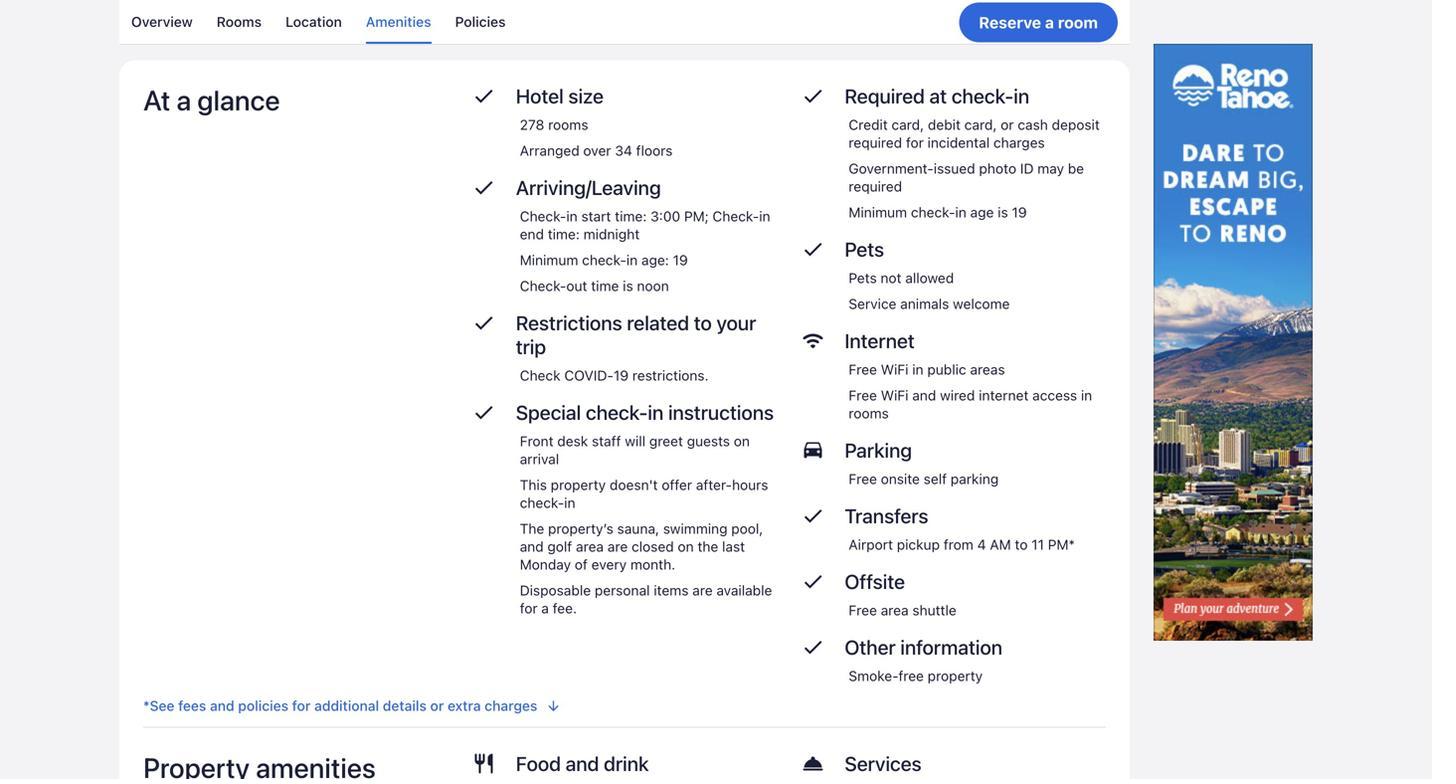 Task type: locate. For each thing, give the bounding box(es) containing it.
list containing overview
[[119, 0, 1130, 44]]

for right policies
[[292, 698, 311, 714]]

policies link
[[455, 0, 506, 44]]

midnight
[[584, 226, 640, 242]]

1 horizontal spatial 19
[[673, 252, 688, 268]]

free up parking
[[849, 387, 877, 404]]

2 vertical spatial 19
[[614, 367, 629, 384]]

2 vertical spatial for
[[292, 698, 311, 714]]

1 vertical spatial charges
[[485, 698, 538, 714]]

0 horizontal spatial charges
[[485, 698, 538, 714]]

photo
[[979, 160, 1017, 177]]

amenities
[[366, 13, 431, 30]]

pets inside the 'pets not allowed service animals welcome'
[[849, 270, 877, 286]]

19
[[1012, 204, 1027, 220], [673, 252, 688, 268], [614, 367, 629, 384]]

0 vertical spatial a
[[1045, 13, 1055, 32]]

3 free from the top
[[849, 471, 877, 487]]

fees
[[178, 698, 206, 714]]

charges inside credit card, debit card, or cash deposit required for incidental charges government-issued photo id may be required minimum check-in age is 19
[[994, 134, 1045, 151]]

monday
[[520, 556, 571, 573]]

pets up not
[[845, 237, 885, 261]]

1 vertical spatial time:
[[548, 226, 580, 242]]

sauna,
[[617, 520, 660, 537]]

11
[[1032, 536, 1045, 553]]

required at check-in
[[845, 84, 1030, 108]]

or left cash
[[1001, 116, 1014, 133]]

issued
[[934, 160, 976, 177]]

age
[[971, 204, 994, 220]]

on down swimming at bottom
[[678, 538, 694, 555]]

time: right end
[[548, 226, 580, 242]]

0 horizontal spatial time:
[[548, 226, 580, 242]]

area down the offsite
[[881, 602, 909, 618]]

or inside button
[[430, 698, 444, 714]]

278
[[520, 116, 545, 133]]

19 right age
[[1012, 204, 1027, 220]]

1 vertical spatial for
[[520, 600, 538, 616]]

age:
[[642, 252, 669, 268]]

0 horizontal spatial for
[[292, 698, 311, 714]]

card, up the incidental
[[965, 116, 997, 133]]

rooms up parking
[[849, 405, 889, 421]]

0 horizontal spatial or
[[430, 698, 444, 714]]

property down information
[[928, 668, 983, 684]]

in right access
[[1081, 387, 1093, 404]]

hours
[[732, 477, 769, 493]]

1 horizontal spatial to
[[1015, 536, 1028, 553]]

2 horizontal spatial for
[[906, 134, 924, 151]]

minimum inside check-in start time: 3:00 pm; check-in end time: midnight minimum check-in age: 19 check-out time is noon
[[520, 252, 579, 268]]

public
[[928, 361, 967, 378]]

free down the offsite
[[849, 602, 877, 618]]

charges down cash
[[994, 134, 1045, 151]]

1 horizontal spatial on
[[734, 433, 750, 449]]

start
[[582, 208, 611, 224]]

for inside button
[[292, 698, 311, 714]]

airport
[[849, 536, 893, 553]]

required
[[845, 84, 925, 108]]

on
[[734, 433, 750, 449], [678, 538, 694, 555]]

0 horizontal spatial a
[[176, 84, 191, 116]]

0 vertical spatial minimum
[[849, 204, 908, 220]]

1 horizontal spatial minimum
[[849, 204, 908, 220]]

is right time
[[623, 278, 633, 294]]

or
[[1001, 116, 1014, 133], [430, 698, 444, 714]]

charges inside *see fees and policies for additional details or extra charges button
[[485, 698, 538, 714]]

noon
[[637, 278, 669, 294]]

policies
[[238, 698, 289, 714]]

0 vertical spatial property
[[551, 477, 606, 493]]

required down government-
[[849, 178, 903, 195]]

0 vertical spatial pets
[[845, 237, 885, 261]]

a inside button
[[1045, 13, 1055, 32]]

rooms down hotel size in the left top of the page
[[548, 116, 589, 133]]

information
[[901, 635, 1003, 659]]

to inside restrictions related to your trip
[[694, 311, 712, 334]]

time: up "midnight"
[[615, 208, 647, 224]]

charges
[[994, 134, 1045, 151], [485, 698, 538, 714]]

0 vertical spatial or
[[1001, 116, 1014, 133]]

last
[[722, 538, 745, 555]]

1 vertical spatial pets
[[849, 270, 877, 286]]

1 horizontal spatial for
[[520, 600, 538, 616]]

and left wired
[[913, 387, 937, 404]]

0 vertical spatial are
[[608, 538, 628, 555]]

free down parking
[[849, 471, 877, 487]]

2 horizontal spatial a
[[1045, 13, 1055, 32]]

a inside front desk staff will greet guests on arrival this property doesn't offer after-hours check-in the property's sauna, swimming pool, and golf area are closed on the last monday of every month. disposable personal items are available for a fee.
[[542, 600, 549, 616]]

disposable
[[520, 582, 591, 599]]

1 vertical spatial is
[[623, 278, 633, 294]]

cash
[[1018, 116, 1049, 133]]

list
[[119, 0, 1130, 44]]

0 horizontal spatial to
[[694, 311, 712, 334]]

pm*
[[1048, 536, 1075, 553]]

card, left debit
[[892, 116, 924, 133]]

to left '11'
[[1015, 536, 1028, 553]]

special
[[516, 401, 581, 424]]

minimum down end
[[520, 252, 579, 268]]

are right items
[[693, 582, 713, 599]]

1 vertical spatial a
[[176, 84, 191, 116]]

1 wifi from the top
[[881, 361, 909, 378]]

time:
[[615, 208, 647, 224], [548, 226, 580, 242]]

or left extra
[[430, 698, 444, 714]]

1 horizontal spatial a
[[542, 600, 549, 616]]

drink
[[604, 752, 649, 775]]

1 vertical spatial required
[[849, 178, 903, 195]]

minimum inside credit card, debit card, or cash deposit required for incidental charges government-issued photo id may be required minimum check-in age is 19
[[849, 204, 908, 220]]

location link
[[286, 0, 342, 44]]

0 horizontal spatial is
[[623, 278, 633, 294]]

overview
[[131, 13, 193, 30]]

check- up restrictions
[[520, 278, 567, 294]]

19 down restrictions related to your trip
[[614, 367, 629, 384]]

is
[[998, 204, 1009, 220], [623, 278, 633, 294]]

offsite
[[845, 570, 905, 593]]

check-
[[952, 84, 1014, 108], [911, 204, 956, 220], [582, 252, 627, 268], [586, 401, 648, 424], [520, 495, 564, 511]]

0 vertical spatial to
[[694, 311, 712, 334]]

0 vertical spatial charges
[[994, 134, 1045, 151]]

1 horizontal spatial time:
[[615, 208, 647, 224]]

in left age
[[956, 204, 967, 220]]

1 horizontal spatial charges
[[994, 134, 1045, 151]]

0 horizontal spatial property
[[551, 477, 606, 493]]

in left start
[[567, 208, 578, 224]]

food and drink
[[516, 752, 649, 775]]

a left fee.
[[542, 600, 549, 616]]

1 vertical spatial 19
[[673, 252, 688, 268]]

in up property's
[[564, 495, 576, 511]]

is inside check-in start time: 3:00 pm; check-in end time: midnight minimum check-in age: 19 check-out time is noon
[[623, 278, 633, 294]]

1 horizontal spatial property
[[928, 668, 983, 684]]

1 vertical spatial wifi
[[881, 387, 909, 404]]

for up government-
[[906, 134, 924, 151]]

a right at
[[176, 84, 191, 116]]

check- inside credit card, debit card, or cash deposit required for incidental charges government-issued photo id may be required minimum check-in age is 19
[[911, 204, 956, 220]]

property up property's
[[551, 477, 606, 493]]

check- inside front desk staff will greet guests on arrival this property doesn't offer after-hours check-in the property's sauna, swimming pool, and golf area are closed on the last monday of every month. disposable personal items are available for a fee.
[[520, 495, 564, 511]]

shuttle
[[913, 602, 957, 618]]

1 vertical spatial minimum
[[520, 252, 579, 268]]

*see
[[143, 698, 175, 714]]

additional
[[314, 698, 379, 714]]

0 horizontal spatial area
[[576, 538, 604, 555]]

on right guests
[[734, 433, 750, 449]]

card,
[[892, 116, 924, 133], [965, 116, 997, 133]]

0 vertical spatial time:
[[615, 208, 647, 224]]

for down disposable
[[520, 600, 538, 616]]

medium image
[[546, 698, 562, 714]]

internet
[[979, 387, 1029, 404]]

for inside front desk staff will greet guests on arrival this property doesn't offer after-hours check-in the property's sauna, swimming pool, and golf area are closed on the last monday of every month. disposable personal items are available for a fee.
[[520, 600, 538, 616]]

1 horizontal spatial is
[[998, 204, 1009, 220]]

am
[[990, 536, 1012, 553]]

2 free from the top
[[849, 387, 877, 404]]

pets up service
[[849, 270, 877, 286]]

closed
[[632, 538, 674, 555]]

a left "room"
[[1045, 13, 1055, 32]]

1 free from the top
[[849, 361, 877, 378]]

allowed
[[906, 270, 954, 286]]

1 horizontal spatial card,
[[965, 116, 997, 133]]

19 right age:
[[673, 252, 688, 268]]

covid-
[[565, 367, 614, 384]]

pets for pets not allowed service animals welcome
[[849, 270, 877, 286]]

1 horizontal spatial area
[[881, 602, 909, 618]]

policies
[[455, 13, 506, 30]]

in inside credit card, debit card, or cash deposit required for incidental charges government-issued photo id may be required minimum check-in age is 19
[[956, 204, 967, 220]]

pets not allowed service animals welcome
[[849, 270, 1010, 312]]

check- down this
[[520, 495, 564, 511]]

pickup
[[897, 536, 940, 553]]

1 horizontal spatial or
[[1001, 116, 1014, 133]]

front desk staff will greet guests on arrival this property doesn't offer after-hours check-in the property's sauna, swimming pool, and golf area are closed on the last monday of every month. disposable personal items are available for a fee.
[[520, 433, 773, 616]]

wired
[[940, 387, 975, 404]]

1 vertical spatial or
[[430, 698, 444, 714]]

personal
[[595, 582, 650, 599]]

4 free from the top
[[849, 602, 877, 618]]

check- up staff
[[586, 401, 648, 424]]

required
[[849, 134, 903, 151], [849, 178, 903, 195]]

are up the every
[[608, 538, 628, 555]]

check- down issued
[[911, 204, 956, 220]]

0 vertical spatial wifi
[[881, 361, 909, 378]]

and down the
[[520, 538, 544, 555]]

minimum down government-
[[849, 204, 908, 220]]

2 horizontal spatial 19
[[1012, 204, 1027, 220]]

check- up end
[[520, 208, 567, 224]]

2 vertical spatial a
[[542, 600, 549, 616]]

0 vertical spatial 19
[[1012, 204, 1027, 220]]

instructions
[[669, 401, 774, 424]]

0 vertical spatial rooms
[[548, 116, 589, 133]]

free for free wifi in public areas free wifi and wired internet access in rooms
[[849, 361, 877, 378]]

golf
[[548, 538, 572, 555]]

0 horizontal spatial on
[[678, 538, 694, 555]]

rooms link
[[217, 0, 262, 44]]

1 horizontal spatial rooms
[[849, 405, 889, 421]]

arriving/leaving
[[516, 176, 661, 199]]

area up of
[[576, 538, 604, 555]]

rooms
[[217, 13, 262, 30]]

check-
[[520, 208, 567, 224], [713, 208, 759, 224], [520, 278, 567, 294]]

minimum
[[849, 204, 908, 220], [520, 252, 579, 268]]

1 horizontal spatial are
[[693, 582, 713, 599]]

1 vertical spatial to
[[1015, 536, 1028, 553]]

wifi
[[881, 361, 909, 378], [881, 387, 909, 404]]

front
[[520, 433, 554, 449]]

free down internet at the right top
[[849, 361, 877, 378]]

areas
[[971, 361, 1005, 378]]

0 horizontal spatial rooms
[[548, 116, 589, 133]]

0 vertical spatial required
[[849, 134, 903, 151]]

greet
[[650, 433, 683, 449]]

is right age
[[998, 204, 1009, 220]]

and right food
[[566, 752, 599, 775]]

check- up time
[[582, 252, 627, 268]]

0 vertical spatial area
[[576, 538, 604, 555]]

and inside front desk staff will greet guests on arrival this property doesn't offer after-hours check-in the property's sauna, swimming pool, and golf area are closed on the last monday of every month. disposable personal items are available for a fee.
[[520, 538, 544, 555]]

required down credit
[[849, 134, 903, 151]]

0 horizontal spatial minimum
[[520, 252, 579, 268]]

0 vertical spatial for
[[906, 134, 924, 151]]

0 horizontal spatial card,
[[892, 116, 924, 133]]

pets
[[845, 237, 885, 261], [849, 270, 877, 286]]

to
[[694, 311, 712, 334], [1015, 536, 1028, 553]]

0 vertical spatial is
[[998, 204, 1009, 220]]

4
[[978, 536, 987, 553]]

to left your
[[694, 311, 712, 334]]

and inside button
[[210, 698, 235, 714]]

check covid-19 restrictions.
[[520, 367, 709, 384]]

desk
[[558, 433, 588, 449]]

pool,
[[732, 520, 763, 537]]

and right fees
[[210, 698, 235, 714]]

1 vertical spatial rooms
[[849, 405, 889, 421]]

1 vertical spatial on
[[678, 538, 694, 555]]

charges left medium icon
[[485, 698, 538, 714]]



Task type: describe. For each thing, give the bounding box(es) containing it.
available
[[717, 582, 773, 599]]

1 required from the top
[[849, 134, 903, 151]]

a for at
[[176, 84, 191, 116]]

0 horizontal spatial are
[[608, 538, 628, 555]]

special check-in instructions
[[516, 401, 774, 424]]

free wifi in public areas free wifi and wired internet access in rooms
[[849, 361, 1093, 421]]

debit
[[928, 116, 961, 133]]

free area shuttle
[[849, 602, 957, 618]]

credit
[[849, 116, 888, 133]]

parking
[[845, 438, 912, 462]]

in up greet
[[648, 401, 664, 424]]

hotel size
[[516, 84, 604, 108]]

property inside front desk staff will greet guests on arrival this property doesn't offer after-hours check-in the property's sauna, swimming pool, and golf area are closed on the last monday of every month. disposable personal items are available for a fee.
[[551, 477, 606, 493]]

check-in start time: 3:00 pm; check-in end time: midnight minimum check-in age: 19 check-out time is noon
[[520, 208, 771, 294]]

size
[[569, 84, 604, 108]]

room
[[1058, 13, 1098, 32]]

reserve a room button
[[959, 2, 1118, 42]]

fee.
[[553, 600, 577, 616]]

free for free area shuttle
[[849, 602, 877, 618]]

staff
[[592, 433, 621, 449]]

19 inside check-in start time: 3:00 pm; check-in end time: midnight minimum check-in age: 19 check-out time is noon
[[673, 252, 688, 268]]

over
[[584, 142, 611, 159]]

trip
[[516, 335, 546, 358]]

pets for pets
[[845, 237, 885, 261]]

airport pickup from 4 am to 11 pm*
[[849, 536, 1075, 553]]

free onsite self parking
[[849, 471, 999, 487]]

restrictions.
[[633, 367, 709, 384]]

the
[[520, 520, 545, 537]]

government-
[[849, 160, 934, 177]]

swimming
[[663, 520, 728, 537]]

id
[[1021, 160, 1034, 177]]

from
[[944, 536, 974, 553]]

welcome
[[953, 296, 1010, 312]]

may
[[1038, 160, 1065, 177]]

at a glance
[[143, 84, 280, 116]]

parking
[[951, 471, 999, 487]]

*see fees and policies for additional details or extra charges
[[143, 698, 538, 714]]

details
[[383, 698, 427, 714]]

in left public
[[913, 361, 924, 378]]

onsite
[[881, 471, 920, 487]]

19 inside credit card, debit card, or cash deposit required for incidental charges government-issued photo id may be required minimum check-in age is 19
[[1012, 204, 1027, 220]]

rooms inside 278 rooms arranged over 34 floors
[[548, 116, 589, 133]]

hotel
[[516, 84, 564, 108]]

or inside credit card, debit card, or cash deposit required for incidental charges government-issued photo id may be required minimum check-in age is 19
[[1001, 116, 1014, 133]]

2 wifi from the top
[[881, 387, 909, 404]]

at
[[143, 84, 170, 116]]

reserve a room
[[979, 13, 1098, 32]]

transfers
[[845, 504, 929, 527]]

free for free onsite self parking
[[849, 471, 877, 487]]

this
[[520, 477, 547, 493]]

pm;
[[684, 208, 709, 224]]

related
[[627, 311, 690, 334]]

incidental
[[928, 134, 990, 151]]

will
[[625, 433, 646, 449]]

deposit
[[1052, 116, 1100, 133]]

a for reserve
[[1045, 13, 1055, 32]]

out
[[567, 278, 588, 294]]

smoke-free property
[[849, 668, 983, 684]]

check- inside check-in start time: 3:00 pm; check-in end time: midnight minimum check-in age: 19 check-out time is noon
[[582, 252, 627, 268]]

1 card, from the left
[[892, 116, 924, 133]]

service
[[849, 296, 897, 312]]

1 vertical spatial area
[[881, 602, 909, 618]]

for inside credit card, debit card, or cash deposit required for incidental charges government-issued photo id may be required minimum check-in age is 19
[[906, 134, 924, 151]]

the
[[698, 538, 719, 555]]

other
[[845, 635, 896, 659]]

restrictions
[[516, 311, 623, 334]]

in right pm;
[[759, 208, 771, 224]]

internet
[[845, 329, 915, 352]]

2 card, from the left
[[965, 116, 997, 133]]

check- right at
[[952, 84, 1014, 108]]

arranged
[[520, 142, 580, 159]]

your
[[717, 311, 757, 334]]

1 vertical spatial are
[[693, 582, 713, 599]]

check
[[520, 367, 561, 384]]

be
[[1068, 160, 1085, 177]]

arrival
[[520, 451, 559, 467]]

free
[[899, 668, 924, 684]]

month.
[[631, 556, 676, 573]]

and inside free wifi in public areas free wifi and wired internet access in rooms
[[913, 387, 937, 404]]

location
[[286, 13, 342, 30]]

is inside credit card, debit card, or cash deposit required for incidental charges government-issued photo id may be required minimum check-in age is 19
[[998, 204, 1009, 220]]

in left age:
[[627, 252, 638, 268]]

every
[[592, 556, 627, 573]]

self
[[924, 471, 947, 487]]

rooms inside free wifi in public areas free wifi and wired internet access in rooms
[[849, 405, 889, 421]]

extra
[[448, 698, 481, 714]]

in inside front desk staff will greet guests on arrival this property doesn't offer after-hours check-in the property's sauna, swimming pool, and golf area are closed on the last monday of every month. disposable personal items are available for a fee.
[[564, 495, 576, 511]]

area inside front desk staff will greet guests on arrival this property doesn't offer after-hours check-in the property's sauna, swimming pool, and golf area are closed on the last monday of every month. disposable personal items are available for a fee.
[[576, 538, 604, 555]]

0 horizontal spatial 19
[[614, 367, 629, 384]]

0 vertical spatial on
[[734, 433, 750, 449]]

animals
[[901, 296, 950, 312]]

2 required from the top
[[849, 178, 903, 195]]

3:00
[[651, 208, 681, 224]]

after-
[[696, 477, 732, 493]]

reserve
[[979, 13, 1042, 32]]

amenities link
[[366, 0, 431, 44]]

smoke-
[[849, 668, 899, 684]]

1 vertical spatial property
[[928, 668, 983, 684]]

in up cash
[[1014, 84, 1030, 108]]

access
[[1033, 387, 1078, 404]]

at
[[930, 84, 947, 108]]

check- right pm;
[[713, 208, 759, 224]]

*see fees and policies for additional details or extra charges button
[[143, 685, 1106, 715]]



Task type: vqa. For each thing, say whether or not it's contained in the screenshot.
for inside credit card, debit card, or cash deposit required for incidental charges government-issued photo id may be required minimum check-in age is 19
yes



